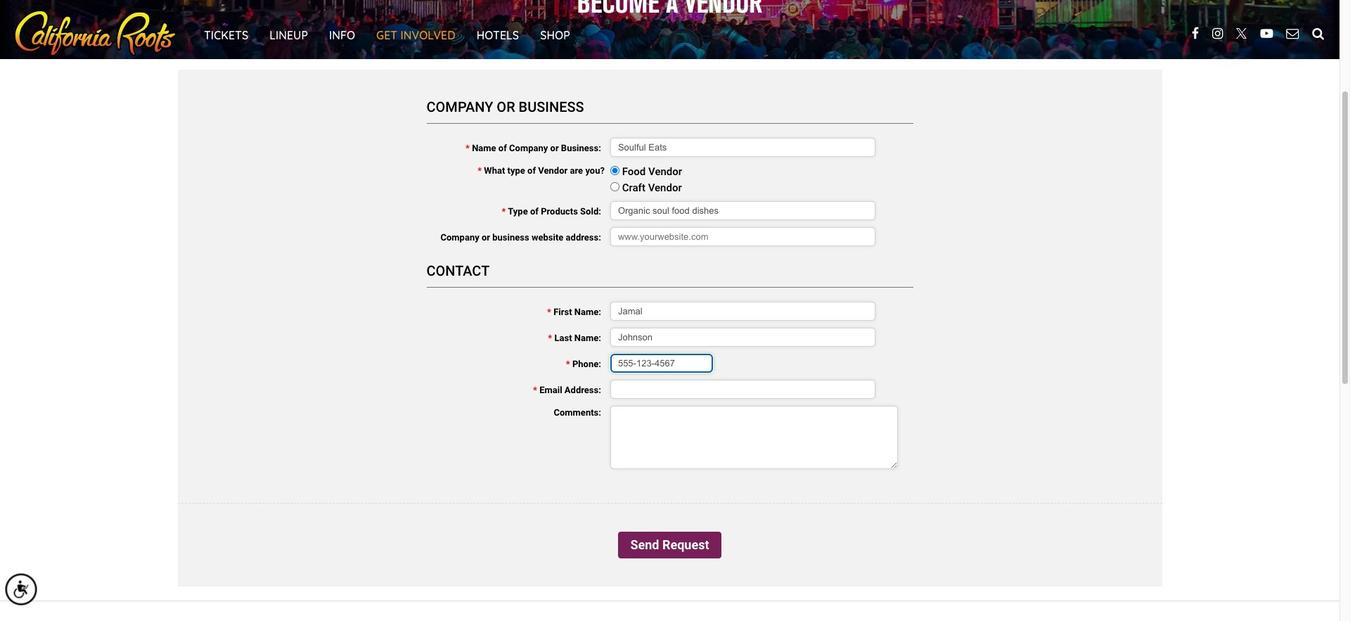 Task type: locate. For each thing, give the bounding box(es) containing it.
None radio
[[611, 166, 620, 175]]

None telephone field
[[611, 354, 713, 373]]

california roots festival image
[[11, 7, 179, 60]]

None radio
[[611, 182, 620, 191]]

None email field
[[611, 380, 876, 399]]

main content
[[178, 70, 1162, 586]]

None text field
[[611, 201, 876, 220], [611, 328, 876, 347], [611, 406, 898, 469], [611, 201, 876, 220], [611, 328, 876, 347], [611, 406, 898, 469]]

None text field
[[611, 138, 876, 157], [611, 302, 876, 321], [611, 138, 876, 157], [611, 302, 876, 321]]



Task type: describe. For each thing, give the bounding box(es) containing it.
california roots festival on instagram - opens in new window image
[[1213, 27, 1224, 40]]

www.yourwebsite.com text field
[[611, 227, 876, 246]]

site search image
[[1313, 27, 1325, 40]]

california roots festival on facebook - opens in new window image
[[1192, 27, 1199, 40]]

california roots festival on youtube - opens in new window image
[[1261, 27, 1274, 40]]

x (twitter) image
[[1237, 28, 1248, 39]]

sign-up - opens in new window image
[[1287, 27, 1299, 40]]



